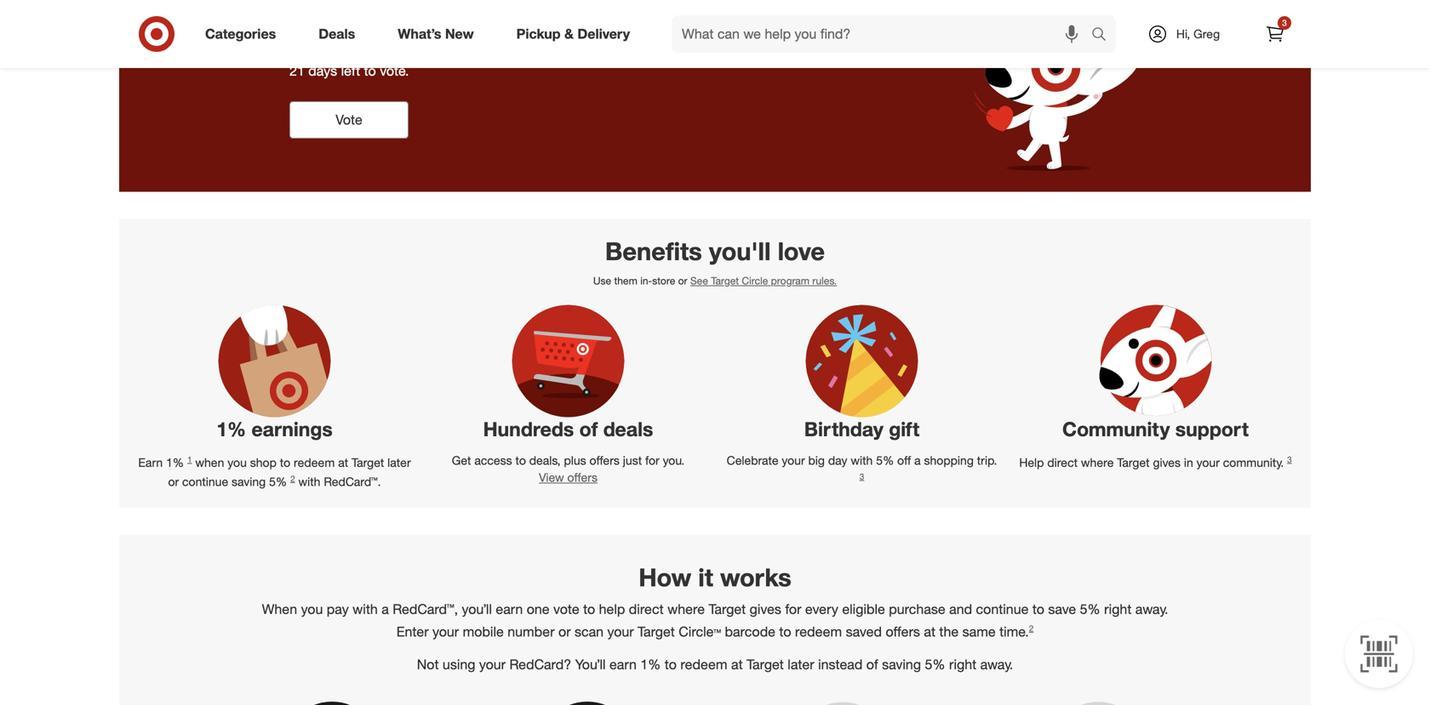 Task type: vqa. For each thing, say whether or not it's contained in the screenshot.


Task type: describe. For each thing, give the bounding box(es) containing it.
deals link
[[304, 15, 376, 53]]

shopping
[[924, 453, 974, 468]]

search
[[1084, 27, 1125, 44]]

support
[[1175, 418, 1249, 442]]

3 inside help direct where target gives in your community. 3
[[1287, 455, 1292, 465]]

see target circle program rules. link
[[690, 275, 837, 287]]

what's new
[[398, 26, 474, 42]]

trip.
[[977, 453, 997, 468]]

hi,
[[1176, 26, 1190, 41]]

redeem inside when you shop to redeem at target later or continue saving 5%
[[294, 456, 335, 470]]

hundreds of deals
[[483, 418, 653, 442]]

1 vertical spatial right
[[949, 657, 977, 673]]

delivery
[[578, 26, 630, 42]]

it
[[698, 563, 713, 593]]

greg
[[1194, 26, 1220, 41]]

to inside when you shop to redeem at target later or continue saving 5%
[[280, 456, 290, 470]]

enter
[[396, 624, 429, 640]]

get
[[452, 453, 471, 468]]

when you shop to redeem at target later or continue saving 5%
[[168, 456, 411, 490]]

&
[[564, 26, 574, 42]]

offers
[[886, 624, 920, 640]]

later inside when you shop to redeem at target later or continue saving 5%
[[387, 456, 411, 470]]

days
[[308, 63, 337, 79]]

how it works
[[639, 563, 791, 593]]

saving inside when you shop to redeem at target later or continue saving 5%
[[232, 475, 266, 490]]

5% inside celebrate your big day with 5% off a shopping trip. 3
[[876, 453, 894, 468]]

2 vertical spatial redeem
[[680, 657, 727, 673]]

0 vertical spatial 3
[[1282, 17, 1287, 28]]

big
[[808, 453, 825, 468]]

redeem inside when you pay with a redcard™, you'll earn one vote to help direct where target gives for every eligible purchase and continue to save 5% right away. enter your mobile number or scan your target circle™ barcode to redeem saved offers at the same time.
[[795, 624, 842, 640]]

same
[[962, 624, 996, 640]]

pickup
[[516, 26, 561, 42]]

hi, greg
[[1176, 26, 1220, 41]]

at inside when you pay with a redcard™, you'll earn one vote to help direct where target gives for every eligible purchase and continue to save 5% right away. enter your mobile number or scan your target circle™ barcode to redeem saved offers at the same time.
[[924, 624, 936, 640]]

circle™
[[679, 624, 721, 640]]

view offers link
[[539, 470, 598, 485]]

when
[[195, 456, 224, 470]]

target inside help direct where target gives 21 days left to vote.
[[504, 30, 577, 61]]

at inside when you shop to redeem at target later or continue saving 5%
[[338, 456, 348, 470]]

0 vertical spatial 3 link
[[1256, 15, 1294, 53]]

the
[[939, 624, 959, 640]]

offers just for you.
[[590, 453, 685, 468]]

direct for help direct where target gives in your community. 3
[[1047, 456, 1078, 470]]

how
[[639, 563, 691, 593]]

not
[[417, 657, 439, 673]]

0 vertical spatial 2 link
[[290, 474, 295, 484]]

in
[[1184, 456, 1193, 470]]

number
[[508, 624, 555, 640]]

celebrate
[[727, 453, 779, 468]]

a inside when you pay with a redcard™, you'll earn one vote to help direct where target gives for every eligible purchase and continue to save 5% right away. enter your mobile number or scan your target circle™ barcode to redeem saved offers at the same time.
[[382, 601, 389, 618]]

or inside benefits you'll love use them in-store or see target circle program rules.
[[678, 275, 687, 287]]

left
[[341, 63, 360, 79]]

them
[[614, 275, 637, 287]]

target down barcode on the bottom right of page
[[747, 657, 784, 673]]

target left circle™
[[638, 624, 675, 640]]

scan
[[575, 624, 604, 640]]

to down when you pay with a redcard™, you'll earn one vote to help direct where target gives for every eligible purchase and continue to save 5% right away. enter your mobile number or scan your target circle™ barcode to redeem saved offers at the same time.
[[665, 657, 677, 673]]

help direct where target gives 21 days left to vote.
[[289, 30, 645, 79]]

birthday
[[804, 418, 884, 442]]

using
[[443, 657, 475, 673]]

where for help direct where target gives in your community. 3
[[1081, 456, 1114, 470]]

3 inside celebrate your big day with 5% off a shopping trip. 3
[[860, 472, 864, 482]]

celebrate your big day with 5% off a shopping trip. 3
[[727, 453, 997, 482]]

1 link
[[187, 455, 192, 465]]

birthday gift
[[804, 418, 920, 442]]

works
[[720, 563, 791, 593]]

21
[[289, 63, 305, 79]]

3 link for community support
[[1287, 455, 1292, 465]]

2 for 2 with redcard™.
[[290, 474, 295, 484]]

0 vertical spatial of
[[579, 418, 598, 442]]

you'll
[[462, 601, 492, 618]]

hundreds
[[483, 418, 574, 442]]

you'll
[[709, 236, 771, 266]]

eligible
[[842, 601, 885, 618]]

2 horizontal spatial 1%
[[640, 657, 661, 673]]

categories link
[[191, 15, 297, 53]]

to inside get access to deals, plus offers just for you. view offers
[[515, 453, 526, 468]]

away. inside when you pay with a redcard™, you'll earn one vote to help direct where target gives for every eligible purchase and continue to save 5% right away. enter your mobile number or scan your target circle™ barcode to redeem saved offers at the same time.
[[1135, 601, 1168, 618]]

what's
[[398, 26, 441, 42]]

save
[[1048, 601, 1076, 618]]

circle
[[742, 275, 768, 287]]

1 vertical spatial earn
[[610, 657, 637, 673]]

direct for help direct where target gives 21 days left to vote.
[[350, 30, 418, 61]]

one
[[527, 601, 550, 618]]

search button
[[1084, 15, 1125, 56]]

love
[[778, 236, 825, 266]]

where for help direct where target gives 21 days left to vote.
[[425, 30, 497, 61]]

you for when
[[228, 456, 247, 470]]

every
[[805, 601, 838, 618]]

1% earnings
[[216, 418, 333, 442]]

vote.
[[380, 63, 409, 79]]

1
[[187, 455, 192, 465]]

deals
[[319, 26, 355, 42]]

1 vertical spatial saving
[[882, 657, 921, 673]]

5% inside when you pay with a redcard™, you'll earn one vote to help direct where target gives for every eligible purchase and continue to save 5% right away. enter your mobile number or scan your target circle™ barcode to redeem saved offers at the same time.
[[1080, 601, 1100, 618]]

vote
[[553, 601, 579, 618]]

time.
[[999, 624, 1029, 640]]

1 horizontal spatial later
[[788, 657, 814, 673]]

earn
[[138, 456, 163, 470]]

with inside when you pay with a redcard™, you'll earn one vote to help direct where target gives for every eligible purchase and continue to save 5% right away. enter your mobile number or scan your target circle™ barcode to redeem saved offers at the same time.
[[353, 601, 378, 618]]

day
[[828, 453, 847, 468]]

or inside when you pay with a redcard™, you'll earn one vote to help direct where target gives for every eligible purchase and continue to save 5% right away. enter your mobile number or scan your target circle™ barcode to redeem saved offers at the same time.
[[558, 624, 571, 640]]

help for help direct where target gives in your community. 3
[[1019, 456, 1044, 470]]

store
[[652, 275, 675, 287]]

see
[[690, 275, 708, 287]]

in-
[[640, 275, 652, 287]]

help for help direct where target gives 21 days left to vote.
[[289, 30, 343, 61]]

to inside help direct where target gives 21 days left to vote.
[[364, 63, 376, 79]]

mobile
[[463, 624, 504, 640]]

1 vertical spatial of
[[866, 657, 878, 673]]



Task type: locate. For each thing, give the bounding box(es) containing it.
1 vertical spatial where
[[1081, 456, 1114, 470]]

your inside celebrate your big day with 5% off a shopping trip. 3
[[782, 453, 805, 468]]

3 link right "greg"
[[1256, 15, 1294, 53]]

help direct where target gives in your community. 3
[[1019, 455, 1292, 470]]

you inside when you shop to redeem at target later or continue saving 5%
[[228, 456, 247, 470]]

3 down birthday gift
[[860, 472, 864, 482]]

0 horizontal spatial 2 link
[[290, 474, 295, 484]]

earn
[[496, 601, 523, 618], [610, 657, 637, 673]]

new
[[445, 26, 474, 42]]

2 horizontal spatial 3
[[1287, 455, 1292, 465]]

help right trip. on the bottom right of page
[[1019, 456, 1044, 470]]

to right left on the top left
[[364, 63, 376, 79]]

saving down offers
[[882, 657, 921, 673]]

to left save
[[1032, 601, 1044, 618]]

2 link right same
[[1029, 623, 1034, 634]]

5% left off on the right bottom
[[876, 453, 894, 468]]

0 horizontal spatial 3
[[860, 472, 864, 482]]

target inside help direct where target gives in your community. 3
[[1117, 456, 1150, 470]]

1 horizontal spatial earn
[[610, 657, 637, 673]]

for
[[785, 601, 801, 618]]

with inside celebrate your big day with 5% off a shopping trip. 3
[[851, 453, 873, 468]]

direct
[[350, 30, 418, 61], [1047, 456, 1078, 470], [629, 601, 664, 618]]

direct inside help direct where target gives in your community. 3
[[1047, 456, 1078, 470]]

direct right help
[[629, 601, 664, 618]]

a
[[914, 453, 921, 468], [382, 601, 389, 618]]

when you pay with a redcard™, you'll earn one vote to help direct where target gives for every eligible purchase and continue to save 5% right away. enter your mobile number or scan your target circle™ barcode to redeem saved offers at the same time.
[[262, 601, 1168, 640]]

away.
[[1135, 601, 1168, 618], [980, 657, 1013, 673]]

5% down shop
[[269, 475, 287, 490]]

2 down earnings
[[290, 474, 295, 484]]

1 vertical spatial a
[[382, 601, 389, 618]]

get access to deals, plus offers just for you. view offers
[[452, 453, 685, 485]]

to left deals,
[[515, 453, 526, 468]]

your left big
[[782, 453, 805, 468]]

0 horizontal spatial away.
[[980, 657, 1013, 673]]

direct up vote.
[[350, 30, 418, 61]]

your right using
[[479, 657, 506, 673]]

or inside when you shop to redeem at target later or continue saving 5%
[[168, 475, 179, 490]]

right inside when you pay with a redcard™, you'll earn one vote to help direct where target gives for every eligible purchase and continue to save 5% right away. enter your mobile number or scan your target circle™ barcode to redeem saved offers at the same time.
[[1104, 601, 1132, 618]]

to
[[364, 63, 376, 79], [515, 453, 526, 468], [280, 456, 290, 470], [583, 601, 595, 618], [1032, 601, 1044, 618], [779, 624, 791, 640], [665, 657, 677, 673]]

0 horizontal spatial 1%
[[166, 456, 184, 470]]

you
[[228, 456, 247, 470], [301, 601, 323, 618]]

redcard™.
[[324, 475, 381, 490]]

0 horizontal spatial later
[[387, 456, 411, 470]]

2 horizontal spatial direct
[[1047, 456, 1078, 470]]

1 vertical spatial 3
[[1287, 455, 1292, 465]]

target
[[504, 30, 577, 61], [711, 275, 739, 287], [352, 456, 384, 470], [1117, 456, 1150, 470], [709, 601, 746, 618], [638, 624, 675, 640], [747, 657, 784, 673]]

earn inside when you pay with a redcard™, you'll earn one vote to help direct where target gives for every eligible purchase and continue to save 5% right away. enter your mobile number or scan your target circle™ barcode to redeem saved offers at the same time.
[[496, 601, 523, 618]]

direct down community
[[1047, 456, 1078, 470]]

you left pay
[[301, 601, 323, 618]]

1 vertical spatial gives
[[1153, 456, 1181, 470]]

later left get
[[387, 456, 411, 470]]

5% inside when you shop to redeem at target later or continue saving 5%
[[269, 475, 287, 490]]

1 vertical spatial redeem
[[795, 624, 842, 640]]

1% right you'll
[[640, 657, 661, 673]]

0 horizontal spatial 2
[[290, 474, 295, 484]]

gives
[[584, 30, 645, 61], [1153, 456, 1181, 470], [750, 601, 781, 618]]

with right day
[[851, 453, 873, 468]]

1 vertical spatial 1%
[[166, 456, 184, 470]]

0 vertical spatial you
[[228, 456, 247, 470]]

0 vertical spatial 1%
[[216, 418, 246, 442]]

2 for 2
[[1029, 623, 1034, 634]]

1 vertical spatial or
[[168, 475, 179, 490]]

target left delivery
[[504, 30, 577, 61]]

continue down when
[[182, 475, 228, 490]]

community.
[[1223, 456, 1284, 470]]

right right save
[[1104, 601, 1132, 618]]

1 horizontal spatial saving
[[882, 657, 921, 673]]

0 vertical spatial away.
[[1135, 601, 1168, 618]]

gives inside help direct where target gives 21 days left to vote.
[[584, 30, 645, 61]]

later left instead on the right bottom
[[788, 657, 814, 673]]

1 vertical spatial you
[[301, 601, 323, 618]]

your down help
[[607, 624, 634, 640]]

your down redcard™,
[[432, 624, 459, 640]]

2 vertical spatial direct
[[629, 601, 664, 618]]

later
[[387, 456, 411, 470], [788, 657, 814, 673]]

0 horizontal spatial continue
[[182, 475, 228, 490]]

1 horizontal spatial with
[[353, 601, 378, 618]]

2 link
[[290, 474, 295, 484], [1029, 623, 1034, 634]]

off
[[897, 453, 911, 468]]

1 horizontal spatial direct
[[629, 601, 664, 618]]

3
[[1282, 17, 1287, 28], [1287, 455, 1292, 465], [860, 472, 864, 482]]

What can we help you find? suggestions appear below search field
[[672, 15, 1096, 53]]

3 link down birthday gift
[[860, 472, 864, 482]]

help inside help direct where target gives in your community. 3
[[1019, 456, 1044, 470]]

continue inside when you pay with a redcard™, you'll earn one vote to help direct where target gives for every eligible purchase and continue to save 5% right away. enter your mobile number or scan your target circle™ barcode to redeem saved offers at the same time.
[[976, 601, 1029, 618]]

right
[[1104, 601, 1132, 618], [949, 657, 977, 673]]

2 vertical spatial gives
[[750, 601, 781, 618]]

1 vertical spatial help
[[1019, 456, 1044, 470]]

to up "scan"
[[583, 601, 595, 618]]

help
[[289, 30, 343, 61], [1019, 456, 1044, 470]]

deals,
[[529, 453, 561, 468]]

2 with redcard™.
[[290, 474, 381, 490]]

or down earn 1% 1 at left bottom
[[168, 475, 179, 490]]

3 right community.
[[1287, 455, 1292, 465]]

what's new link
[[383, 15, 495, 53]]

redeem down circle™
[[680, 657, 727, 673]]

community
[[1062, 418, 1170, 442]]

pickup & delivery link
[[502, 15, 651, 53]]

1% inside earn 1% 1
[[166, 456, 184, 470]]

1 vertical spatial 3 link
[[1287, 455, 1292, 465]]

1 horizontal spatial at
[[731, 657, 743, 673]]

target up barcode on the bottom right of page
[[709, 601, 746, 618]]

view offers
[[539, 470, 598, 485]]

0 vertical spatial a
[[914, 453, 921, 468]]

1 horizontal spatial gives
[[750, 601, 781, 618]]

right down the the
[[949, 657, 977, 673]]

where inside help direct where target gives 21 days left to vote.
[[425, 30, 497, 61]]

2 vertical spatial 3 link
[[860, 472, 864, 482]]

1 horizontal spatial 3
[[1282, 17, 1287, 28]]

0 horizontal spatial or
[[168, 475, 179, 490]]

0 horizontal spatial gives
[[584, 30, 645, 61]]

program
[[771, 275, 810, 287]]

pay
[[327, 601, 349, 618]]

0 horizontal spatial saving
[[232, 475, 266, 490]]

plus
[[564, 453, 586, 468]]

saving down shop
[[232, 475, 266, 490]]

0 vertical spatial saving
[[232, 475, 266, 490]]

0 horizontal spatial help
[[289, 30, 343, 61]]

not using your redcard? you'll earn 1% to redeem at target later instead of saving 5% right away.
[[417, 657, 1013, 673]]

1 horizontal spatial 1%
[[216, 418, 246, 442]]

at up 2 with redcard™.
[[338, 456, 348, 470]]

of up "plus"
[[579, 418, 598, 442]]

2 link down earnings
[[290, 474, 295, 484]]

2 vertical spatial where
[[667, 601, 705, 618]]

target inside when you shop to redeem at target later or continue saving 5%
[[352, 456, 384, 470]]

2 vertical spatial 3
[[860, 472, 864, 482]]

5%
[[876, 453, 894, 468], [269, 475, 287, 490], [1080, 601, 1100, 618], [925, 657, 945, 673]]

instead
[[818, 657, 863, 673]]

0 horizontal spatial where
[[425, 30, 497, 61]]

with right pay
[[353, 601, 378, 618]]

you left shop
[[228, 456, 247, 470]]

1 horizontal spatial 2
[[1029, 623, 1034, 634]]

2
[[290, 474, 295, 484], [1029, 623, 1034, 634]]

help up days at the top left
[[289, 30, 343, 61]]

1 vertical spatial at
[[924, 624, 936, 640]]

0 vertical spatial gives
[[584, 30, 645, 61]]

0 horizontal spatial at
[[338, 456, 348, 470]]

benefits
[[605, 236, 702, 266]]

target up redcard™.
[[352, 456, 384, 470]]

help inside help direct where target gives 21 days left to vote.
[[289, 30, 343, 61]]

1 horizontal spatial help
[[1019, 456, 1044, 470]]

saved
[[846, 624, 882, 640]]

1 vertical spatial direct
[[1047, 456, 1078, 470]]

2 horizontal spatial or
[[678, 275, 687, 287]]

gives for help direct where target gives 21 days left to vote.
[[584, 30, 645, 61]]

2 horizontal spatial gives
[[1153, 456, 1181, 470]]

1%
[[216, 418, 246, 442], [166, 456, 184, 470], [640, 657, 661, 673]]

0 horizontal spatial with
[[298, 475, 320, 490]]

where inside help direct where target gives in your community. 3
[[1081, 456, 1114, 470]]

pickup & delivery
[[516, 26, 630, 42]]

to right shop
[[280, 456, 290, 470]]

2 vertical spatial or
[[558, 624, 571, 640]]

0 vertical spatial continue
[[182, 475, 228, 490]]

continue up time.
[[976, 601, 1029, 618]]

when
[[262, 601, 297, 618]]

where
[[425, 30, 497, 61], [1081, 456, 1114, 470], [667, 601, 705, 618]]

earn left one in the left bottom of the page
[[496, 601, 523, 618]]

to down for
[[779, 624, 791, 640]]

at left the the
[[924, 624, 936, 640]]

categories
[[205, 26, 276, 42]]

access
[[474, 453, 512, 468]]

1% left the 1 link
[[166, 456, 184, 470]]

2 right same
[[1029, 623, 1034, 634]]

3 link for birthday gift
[[860, 472, 864, 482]]

1 horizontal spatial away.
[[1135, 601, 1168, 618]]

2 horizontal spatial at
[[924, 624, 936, 640]]

0 vertical spatial where
[[425, 30, 497, 61]]

purchase
[[889, 601, 945, 618]]

gives inside when you pay with a redcard™, you'll earn one vote to help direct where target gives for every eligible purchase and continue to save 5% right away. enter your mobile number or scan your target circle™ barcode to redeem saved offers at the same time.
[[750, 601, 781, 618]]

benefits you'll love use them in-store or see target circle program rules.
[[593, 236, 837, 287]]

1 horizontal spatial right
[[1104, 601, 1132, 618]]

2 vertical spatial at
[[731, 657, 743, 673]]

0 vertical spatial or
[[678, 275, 687, 287]]

continue inside when you shop to redeem at target later or continue saving 5%
[[182, 475, 228, 490]]

you'll
[[575, 657, 606, 673]]

vote
[[336, 111, 362, 128]]

0 horizontal spatial of
[[579, 418, 598, 442]]

shop
[[250, 456, 277, 470]]

1 vertical spatial later
[[788, 657, 814, 673]]

or down vote
[[558, 624, 571, 640]]

0 horizontal spatial direct
[[350, 30, 418, 61]]

your inside help direct where target gives in your community. 3
[[1197, 456, 1220, 470]]

3 link right community.
[[1287, 455, 1292, 465]]

of right instead on the right bottom
[[866, 657, 878, 673]]

redeem up 2 with redcard™.
[[294, 456, 335, 470]]

1 vertical spatial 2 link
[[1029, 623, 1034, 634]]

0 horizontal spatial you
[[228, 456, 247, 470]]

earn right you'll
[[610, 657, 637, 673]]

rules.
[[812, 275, 837, 287]]

1 horizontal spatial you
[[301, 601, 323, 618]]

0 vertical spatial at
[[338, 456, 348, 470]]

with inside 2 with redcard™.
[[298, 475, 320, 490]]

a left redcard™,
[[382, 601, 389, 618]]

use
[[593, 275, 611, 287]]

target right "see"
[[711, 275, 739, 287]]

redcard?
[[509, 657, 571, 673]]

2 horizontal spatial redeem
[[795, 624, 842, 640]]

gift
[[889, 418, 920, 442]]

5% down the the
[[925, 657, 945, 673]]

5% right save
[[1080, 601, 1100, 618]]

you inside when you pay with a redcard™, you'll earn one vote to help direct where target gives for every eligible purchase and continue to save 5% right away. enter your mobile number or scan your target circle™ barcode to redeem saved offers at the same time.
[[301, 601, 323, 618]]

1 vertical spatial 2
[[1029, 623, 1034, 634]]

at
[[338, 456, 348, 470], [924, 624, 936, 640], [731, 657, 743, 673]]

a right off on the right bottom
[[914, 453, 921, 468]]

gives up barcode on the bottom right of page
[[750, 601, 781, 618]]

1% up when
[[216, 418, 246, 442]]

vote button
[[289, 101, 409, 139]]

2 vertical spatial with
[[353, 601, 378, 618]]

1 horizontal spatial or
[[558, 624, 571, 640]]

1 horizontal spatial a
[[914, 453, 921, 468]]

or left "see"
[[678, 275, 687, 287]]

1 horizontal spatial 2 link
[[1029, 623, 1034, 634]]

2 vertical spatial 1%
[[640, 657, 661, 673]]

0 horizontal spatial redeem
[[294, 456, 335, 470]]

gives left "in"
[[1153, 456, 1181, 470]]

your right "in"
[[1197, 456, 1220, 470]]

gives for help direct where target gives in your community. 3
[[1153, 456, 1181, 470]]

you for when
[[301, 601, 323, 618]]

0 vertical spatial 2
[[290, 474, 295, 484]]

3 right "greg"
[[1282, 17, 1287, 28]]

2 horizontal spatial where
[[1081, 456, 1114, 470]]

0 vertical spatial redeem
[[294, 456, 335, 470]]

1 vertical spatial with
[[298, 475, 320, 490]]

1 vertical spatial continue
[[976, 601, 1029, 618]]

deals
[[603, 418, 653, 442]]

redeem down the every
[[795, 624, 842, 640]]

0 vertical spatial right
[[1104, 601, 1132, 618]]

0 vertical spatial direct
[[350, 30, 418, 61]]

community support
[[1062, 418, 1249, 442]]

with left redcard™.
[[298, 475, 320, 490]]

target down community
[[1117, 456, 1150, 470]]

gives inside help direct where target gives in your community. 3
[[1153, 456, 1181, 470]]

1 horizontal spatial of
[[866, 657, 878, 673]]

0 vertical spatial later
[[387, 456, 411, 470]]

at down barcode on the bottom right of page
[[731, 657, 743, 673]]

direct inside help direct where target gives 21 days left to vote.
[[350, 30, 418, 61]]

1 horizontal spatial redeem
[[680, 657, 727, 673]]

target inside benefits you'll love use them in-store or see target circle program rules.
[[711, 275, 739, 287]]

earn 1% 1
[[138, 455, 192, 470]]

2 inside 2 with redcard™.
[[290, 474, 295, 484]]

earnings
[[252, 418, 333, 442]]

continue
[[182, 475, 228, 490], [976, 601, 1029, 618]]

gives right the &
[[584, 30, 645, 61]]

1 vertical spatial away.
[[980, 657, 1013, 673]]

0 horizontal spatial earn
[[496, 601, 523, 618]]

redcard™,
[[393, 601, 458, 618]]

1 horizontal spatial continue
[[976, 601, 1029, 618]]

direct inside when you pay with a redcard™, you'll earn one vote to help direct where target gives for every eligible purchase and continue to save 5% right away. enter your mobile number or scan your target circle™ barcode to redeem saved offers at the same time.
[[629, 601, 664, 618]]

barcode
[[725, 624, 775, 640]]

a inside celebrate your big day with 5% off a shopping trip. 3
[[914, 453, 921, 468]]

where inside when you pay with a redcard™, you'll earn one vote to help direct where target gives for every eligible purchase and continue to save 5% right away. enter your mobile number or scan your target circle™ barcode to redeem saved offers at the same time.
[[667, 601, 705, 618]]

1 horizontal spatial where
[[667, 601, 705, 618]]

and
[[949, 601, 972, 618]]

0 vertical spatial earn
[[496, 601, 523, 618]]

2 horizontal spatial with
[[851, 453, 873, 468]]

3 link
[[1256, 15, 1294, 53], [1287, 455, 1292, 465], [860, 472, 864, 482]]

redeem
[[294, 456, 335, 470], [795, 624, 842, 640], [680, 657, 727, 673]]



